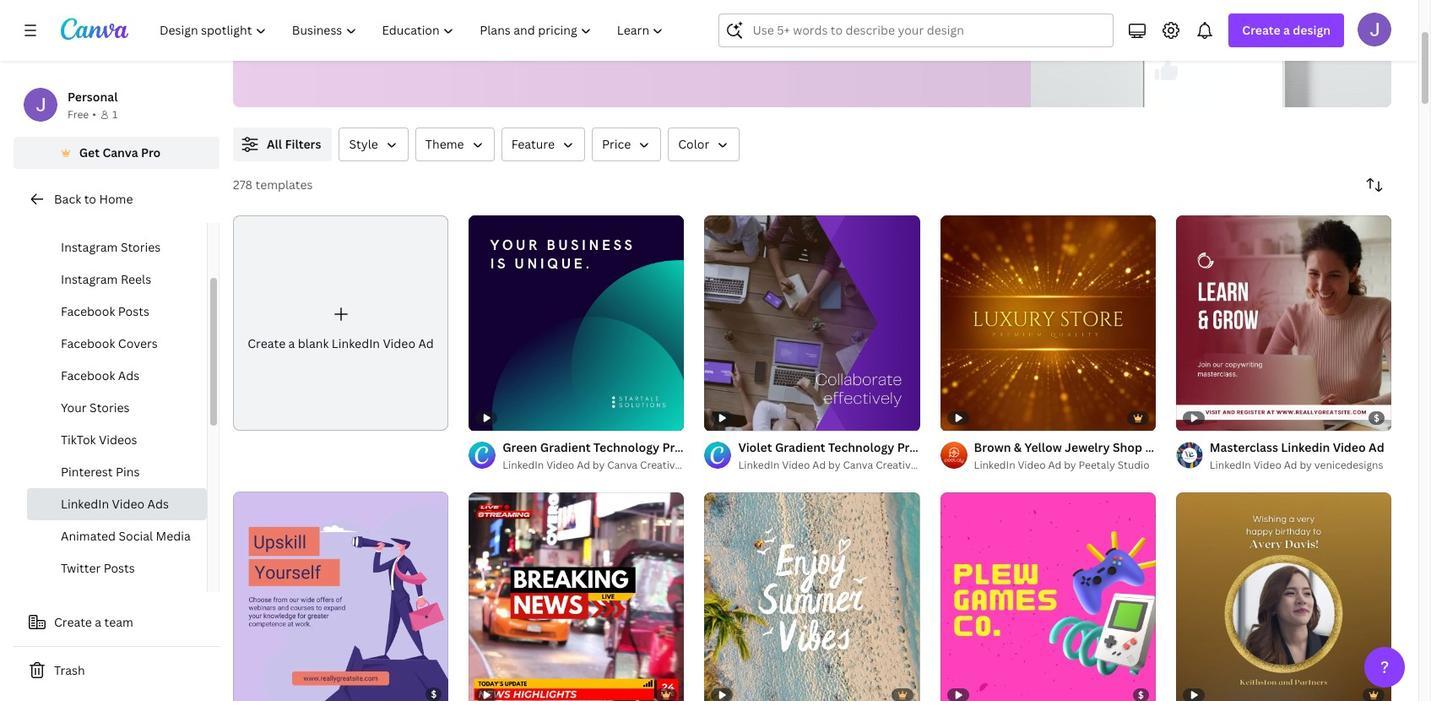 Task type: vqa. For each thing, say whether or not it's contained in the screenshot.
'Apps' button
no



Task type: describe. For each thing, give the bounding box(es) containing it.
1 vertical spatial $
[[431, 688, 437, 701]]

pins
[[116, 464, 140, 480]]

Sort by button
[[1358, 168, 1392, 202]]

pinterest pins link
[[27, 456, 207, 488]]

linkedin video ad by canva creative studio for first linkedin video ad by canva creative studio link
[[503, 458, 716, 472]]

personal
[[68, 89, 118, 105]]

2 linkedin video ad by canva creative studio link from the left
[[739, 457, 952, 474]]

stories for your stories
[[90, 400, 130, 416]]

1 vertical spatial ads
[[147, 496, 169, 512]]

linkedin video ad by venicedesigns link
[[1210, 457, 1385, 474]]

create for create a design
[[1243, 22, 1281, 38]]

facebook covers link
[[27, 328, 207, 360]]

pro
[[141, 144, 161, 160]]

design
[[1293, 22, 1331, 38]]

tiktok
[[61, 432, 96, 448]]

templates
[[255, 177, 313, 193]]

trash
[[54, 662, 85, 678]]

all
[[267, 136, 282, 152]]

create a team
[[54, 614, 133, 630]]

create for create a team
[[54, 614, 92, 630]]

your stories link
[[27, 392, 207, 424]]

facebook posts
[[61, 303, 149, 319]]

animated
[[61, 528, 116, 544]]

twitter
[[61, 560, 101, 576]]

278
[[233, 177, 253, 193]]

2 by from the left
[[829, 458, 841, 472]]

instagram reels
[[61, 271, 151, 287]]

a for blank
[[289, 335, 295, 351]]

facebook for facebook covers
[[61, 335, 115, 351]]

animated social media
[[61, 528, 191, 544]]

facebook posts link
[[27, 296, 207, 328]]

instagram for instagram reels
[[61, 271, 118, 287]]

create for create a blank linkedin video ad
[[248, 335, 286, 351]]

create a team button
[[14, 606, 220, 639]]

trash link
[[14, 654, 220, 688]]

price
[[602, 136, 631, 152]]

blank
[[298, 335, 329, 351]]

posts for instagram posts
[[121, 207, 152, 223]]

create a design
[[1243, 22, 1331, 38]]

videos
[[99, 432, 137, 448]]

instagram for instagram stories
[[61, 239, 118, 255]]

Search search field
[[753, 14, 1103, 46]]

•
[[92, 107, 96, 122]]

back to home
[[54, 191, 133, 207]]

theme button
[[415, 128, 495, 161]]

linkedin video ads
[[61, 496, 169, 512]]

media
[[156, 528, 191, 544]]

1
[[112, 107, 118, 122]]

pinterest
[[61, 464, 113, 480]]

back
[[54, 191, 81, 207]]

twitter posts
[[61, 560, 135, 576]]

instagram posts
[[61, 207, 152, 223]]

all filters
[[267, 136, 321, 152]]

theme
[[426, 136, 464, 152]]

1 by from the left
[[593, 458, 605, 472]]

posts for twitter posts
[[104, 560, 135, 576]]

1 studio from the left
[[684, 458, 716, 472]]

your stories
[[61, 400, 130, 416]]

canva inside button
[[103, 144, 138, 160]]

0 horizontal spatial ads
[[118, 367, 140, 383]]

venicedesigns
[[1315, 458, 1384, 472]]

team
[[104, 614, 133, 630]]

2 creative from the left
[[876, 458, 917, 472]]

create a blank linkedin video ad
[[248, 335, 434, 351]]

linkedin video ad by peetaly studio link
[[974, 457, 1156, 474]]

home
[[99, 191, 133, 207]]

linkedin video ad by peetaly studio
[[974, 458, 1150, 472]]

style button
[[339, 128, 409, 161]]

facebook ads
[[61, 367, 140, 383]]

color
[[678, 136, 710, 152]]

purple and orange businessman on top of mountain courses and trainings for professionals image
[[233, 492, 449, 701]]

instagram reels link
[[27, 264, 207, 296]]

facebook for facebook posts
[[61, 303, 115, 319]]



Task type: locate. For each thing, give the bounding box(es) containing it.
get
[[79, 144, 100, 160]]

a
[[1284, 22, 1291, 38], [289, 335, 295, 351], [95, 614, 101, 630]]

create
[[1243, 22, 1281, 38], [248, 335, 286, 351], [54, 614, 92, 630]]

3 by from the left
[[1064, 458, 1077, 472]]

stories
[[121, 239, 161, 255], [90, 400, 130, 416]]

1 facebook from the top
[[61, 303, 115, 319]]

social
[[119, 528, 153, 544]]

get canva pro button
[[14, 137, 220, 169]]

all filters button
[[233, 128, 332, 161]]

0 horizontal spatial $
[[431, 688, 437, 701]]

posts for facebook posts
[[118, 303, 149, 319]]

covers
[[118, 335, 158, 351]]

free
[[68, 107, 89, 122]]

create inside button
[[54, 614, 92, 630]]

linkedin video ad by canva creative studio
[[503, 458, 716, 472], [739, 458, 952, 472]]

0 vertical spatial instagram
[[61, 207, 118, 223]]

posts up instagram stories "link"
[[121, 207, 152, 223]]

a inside create a team button
[[95, 614, 101, 630]]

a left "design"
[[1284, 22, 1291, 38]]

your
[[61, 400, 87, 416]]

stories for instagram stories
[[121, 239, 161, 255]]

0 horizontal spatial canva
[[103, 144, 138, 160]]

facebook up your stories
[[61, 367, 115, 383]]

linkedin video ad by canva creative studio link
[[503, 457, 716, 474], [739, 457, 952, 474]]

2 horizontal spatial canva
[[843, 458, 874, 472]]

1 horizontal spatial ads
[[147, 496, 169, 512]]

1 creative from the left
[[640, 458, 681, 472]]

a for design
[[1284, 22, 1291, 38]]

feature
[[512, 136, 555, 152]]

a for team
[[95, 614, 101, 630]]

top level navigation element
[[149, 14, 679, 47]]

1 vertical spatial create
[[248, 335, 286, 351]]

278 templates
[[233, 177, 313, 193]]

to
[[84, 191, 96, 207]]

a inside create a design dropdown button
[[1284, 22, 1291, 38]]

linkedin video ad templates image
[[1032, 0, 1392, 107], [1146, 0, 1283, 50]]

1 horizontal spatial creative
[[876, 458, 917, 472]]

0 vertical spatial stories
[[121, 239, 161, 255]]

1 instagram from the top
[[61, 207, 118, 223]]

linkedin
[[332, 335, 380, 351], [503, 458, 544, 472], [739, 458, 780, 472], [974, 458, 1016, 472], [1210, 458, 1252, 472], [61, 496, 109, 512]]

animated social media link
[[27, 520, 207, 552]]

canva for second linkedin video ad by canva creative studio link from left
[[843, 458, 874, 472]]

instagram stories
[[61, 239, 161, 255]]

1 horizontal spatial create
[[248, 335, 286, 351]]

1 horizontal spatial studio
[[919, 458, 952, 472]]

instagram
[[61, 207, 118, 223], [61, 239, 118, 255], [61, 271, 118, 287]]

facebook down instagram reels
[[61, 303, 115, 319]]

a left team
[[95, 614, 101, 630]]

0 horizontal spatial a
[[95, 614, 101, 630]]

1 vertical spatial posts
[[118, 303, 149, 319]]

2 instagram from the top
[[61, 239, 118, 255]]

2 horizontal spatial a
[[1284, 22, 1291, 38]]

0 horizontal spatial linkedin video ad by canva creative studio link
[[503, 457, 716, 474]]

0 vertical spatial ads
[[118, 367, 140, 383]]

facebook up facebook ads
[[61, 335, 115, 351]]

1 horizontal spatial canva
[[607, 458, 638, 472]]

jacob simon image
[[1358, 13, 1392, 46]]

1 vertical spatial a
[[289, 335, 295, 351]]

1 linkedin video ad by canva creative studio from the left
[[503, 458, 716, 472]]

2 vertical spatial instagram
[[61, 271, 118, 287]]

studio
[[684, 458, 716, 472], [919, 458, 952, 472], [1118, 458, 1150, 472]]

masterclass linkedin video ad link
[[1210, 439, 1385, 457]]

by
[[593, 458, 605, 472], [829, 458, 841, 472], [1064, 458, 1077, 472], [1300, 458, 1312, 472]]

1 vertical spatial instagram
[[61, 239, 118, 255]]

get canva pro
[[79, 144, 161, 160]]

2 facebook from the top
[[61, 335, 115, 351]]

creative
[[640, 458, 681, 472], [876, 458, 917, 472]]

color button
[[668, 128, 740, 161]]

2 vertical spatial posts
[[104, 560, 135, 576]]

tiktok videos link
[[27, 424, 207, 456]]

instagram for instagram posts
[[61, 207, 118, 223]]

0 horizontal spatial creative
[[640, 458, 681, 472]]

linkedin inside masterclass linkedin video ad linkedin video ad by venicedesigns
[[1210, 458, 1252, 472]]

back to home link
[[14, 182, 220, 216]]

3 facebook from the top
[[61, 367, 115, 383]]

create a blank linkedin video ad element
[[233, 215, 449, 431]]

2 horizontal spatial create
[[1243, 22, 1281, 38]]

1 horizontal spatial a
[[289, 335, 295, 351]]

style
[[349, 136, 378, 152]]

linkedin
[[1282, 439, 1331, 455]]

masterclass
[[1210, 439, 1279, 455]]

2 vertical spatial facebook
[[61, 367, 115, 383]]

tiktok videos
[[61, 432, 137, 448]]

create a design button
[[1229, 14, 1345, 47]]

2 vertical spatial create
[[54, 614, 92, 630]]

a left blank
[[289, 335, 295, 351]]

create a blank linkedin video ad link
[[233, 215, 449, 431]]

price button
[[592, 128, 662, 161]]

2 linkedin video ad by canva creative studio from the left
[[739, 458, 952, 472]]

3 studio from the left
[[1118, 458, 1150, 472]]

facebook
[[61, 303, 115, 319], [61, 335, 115, 351], [61, 367, 115, 383]]

stories down facebook ads link
[[90, 400, 130, 416]]

instagram inside "link"
[[61, 239, 118, 255]]

by inside masterclass linkedin video ad linkedin video ad by venicedesigns
[[1300, 458, 1312, 472]]

facebook covers
[[61, 335, 158, 351]]

0 vertical spatial create
[[1243, 22, 1281, 38]]

facebook for facebook ads
[[61, 367, 115, 383]]

ad
[[418, 335, 434, 351], [1369, 439, 1385, 455], [577, 458, 590, 472], [813, 458, 826, 472], [1049, 458, 1062, 472], [1284, 458, 1298, 472]]

twitter posts link
[[27, 552, 207, 584]]

canva for first linkedin video ad by canva creative studio link
[[607, 458, 638, 472]]

1 vertical spatial facebook
[[61, 335, 115, 351]]

masterclass linkedin video ad linkedin video ad by venicedesigns
[[1210, 439, 1385, 472]]

linkedin video ad by canva creative studio for second linkedin video ad by canva creative studio link from left
[[739, 458, 952, 472]]

2 horizontal spatial studio
[[1118, 458, 1150, 472]]

stories up reels
[[121, 239, 161, 255]]

1 linkedin video ad by canva creative studio link from the left
[[503, 457, 716, 474]]

ads up media
[[147, 496, 169, 512]]

filters
[[285, 136, 321, 152]]

feature button
[[501, 128, 585, 161]]

0 vertical spatial facebook
[[61, 303, 115, 319]]

free •
[[68, 107, 96, 122]]

posts
[[121, 207, 152, 223], [118, 303, 149, 319], [104, 560, 135, 576]]

0 vertical spatial a
[[1284, 22, 1291, 38]]

pinterest pins
[[61, 464, 140, 480]]

0 horizontal spatial create
[[54, 614, 92, 630]]

create inside dropdown button
[[1243, 22, 1281, 38]]

$
[[1374, 412, 1380, 424], [431, 688, 437, 701]]

create left "design"
[[1243, 22, 1281, 38]]

a inside create a blank linkedin video ad element
[[289, 335, 295, 351]]

instagram posts link
[[27, 199, 207, 231]]

create left blank
[[248, 335, 286, 351]]

instagram stories link
[[27, 231, 207, 264]]

2 linkedin video ad templates image from the left
[[1146, 0, 1283, 50]]

1 horizontal spatial linkedin video ad by canva creative studio link
[[739, 457, 952, 474]]

1 horizontal spatial $
[[1374, 412, 1380, 424]]

reels
[[121, 271, 151, 287]]

4 by from the left
[[1300, 458, 1312, 472]]

posts down animated social media link
[[104, 560, 135, 576]]

2 vertical spatial a
[[95, 614, 101, 630]]

0 horizontal spatial studio
[[684, 458, 716, 472]]

1 linkedin video ad templates image from the left
[[1032, 0, 1392, 107]]

video
[[383, 335, 416, 351], [1333, 439, 1366, 455], [547, 458, 575, 472], [782, 458, 810, 472], [1018, 458, 1046, 472], [1254, 458, 1282, 472], [112, 496, 145, 512]]

1 vertical spatial stories
[[90, 400, 130, 416]]

canva
[[103, 144, 138, 160], [607, 458, 638, 472], [843, 458, 874, 472]]

ads
[[118, 367, 140, 383], [147, 496, 169, 512]]

peetaly
[[1079, 458, 1116, 472]]

3 instagram from the top
[[61, 271, 118, 287]]

ads down covers at the left
[[118, 367, 140, 383]]

2 studio from the left
[[919, 458, 952, 472]]

1 horizontal spatial linkedin video ad by canva creative studio
[[739, 458, 952, 472]]

0 horizontal spatial linkedin video ad by canva creative studio
[[503, 458, 716, 472]]

posts down reels
[[118, 303, 149, 319]]

None search field
[[719, 14, 1114, 47]]

create left team
[[54, 614, 92, 630]]

facebook ads link
[[27, 360, 207, 392]]

stories inside "link"
[[121, 239, 161, 255]]

0 vertical spatial posts
[[121, 207, 152, 223]]

0 vertical spatial $
[[1374, 412, 1380, 424]]



